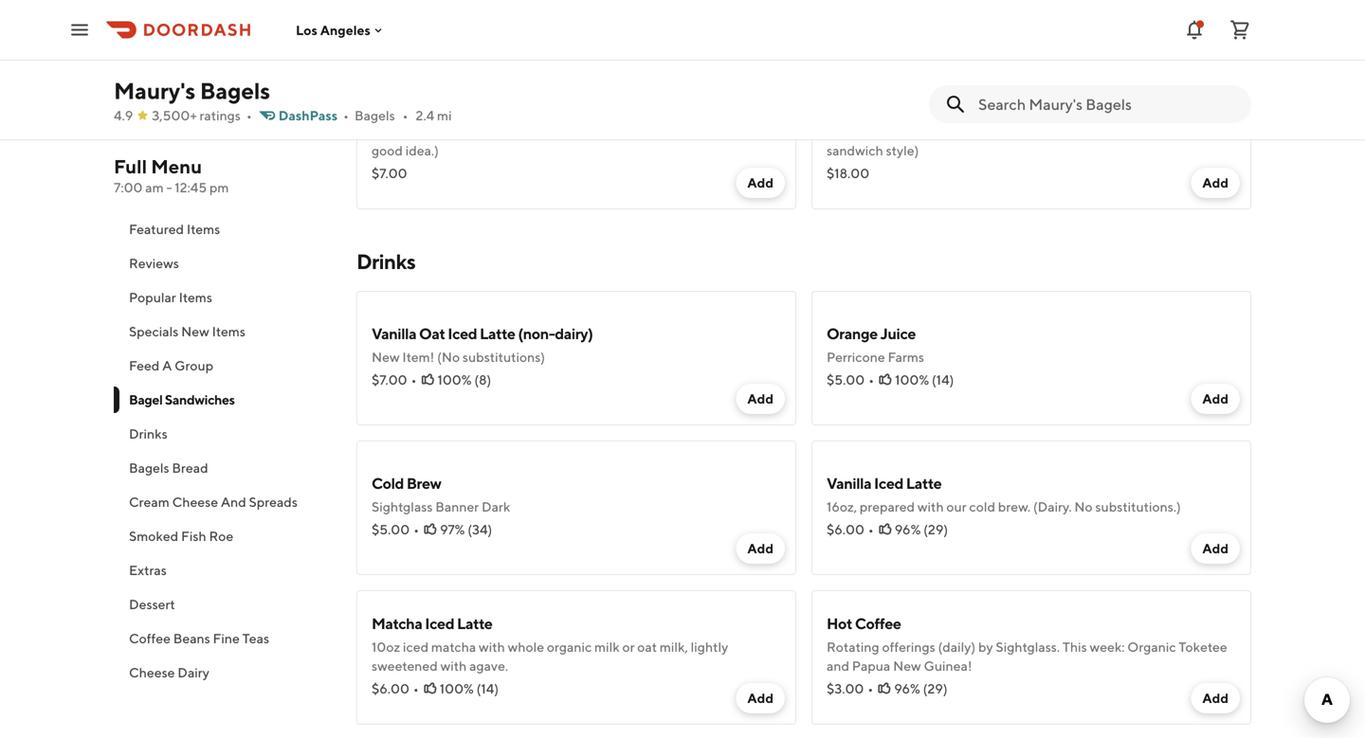 Task type: locate. For each thing, give the bounding box(es) containing it.
• down the papua on the bottom right
[[868, 682, 874, 697]]

cream cheese and spreads
[[129, 495, 298, 510]]

2 horizontal spatial bagels
[[355, 108, 395, 123]]

0 vertical spatial (14)
[[932, 372, 955, 388]]

1 vertical spatial vanilla
[[827, 475, 872, 493]]

2 horizontal spatial with
[[918, 499, 944, 515]]

juice
[[881, 325, 916, 343]]

12:45
[[175, 180, 207, 195]]

96% for latte
[[895, 522, 921, 538]]

latte up substitutions)
[[480, 325, 516, 343]]

100% down agave.
[[440, 682, 474, 697]]

vanilla up 16oz,
[[827, 475, 872, 493]]

add button for cold brew
[[737, 534, 785, 564]]

1 vertical spatial bagels
[[355, 108, 395, 123]]

vanilla oat iced latte (non-dairy) new item! (no substitutions)
[[372, 325, 593, 365]]

$6.00 • down sweetened
[[372, 682, 419, 697]]

coffee down dessert
[[129, 631, 171, 647]]

3,500+
[[152, 108, 197, 123]]

new up $7.00 •
[[372, 350, 400, 365]]

$6.00 •
[[827, 522, 874, 538], [372, 682, 419, 697]]

1 horizontal spatial drinks
[[357, 249, 416, 274]]

• down perricone
[[869, 372, 875, 388]]

100% for latte
[[440, 682, 474, 697]]

notification bell image
[[1184, 18, 1207, 41]]

with down matcha
[[441, 659, 467, 674]]

organic
[[547, 640, 592, 655]]

cream cheese and spreads button
[[114, 486, 334, 520]]

0 vertical spatial $5.00
[[827, 372, 865, 388]]

• for cold brew
[[414, 522, 419, 538]]

0 horizontal spatial bagels
[[129, 461, 169, 476]]

sandwich
[[827, 143, 884, 158]]

0 vertical spatial bagels
[[200, 77, 270, 104]]

coffee beans fine teas button
[[114, 622, 334, 656]]

with
[[918, 499, 944, 515], [479, 640, 505, 655], [441, 659, 467, 674]]

• for vanilla iced latte
[[869, 522, 874, 538]]

0 vertical spatial $6.00
[[827, 522, 865, 538]]

1 vertical spatial $5.00
[[372, 522, 410, 538]]

0 horizontal spatial vanilla
[[372, 325, 417, 343]]

0 vertical spatial iced
[[448, 325, 477, 343]]

100% down farms
[[896, 372, 930, 388]]

1 horizontal spatial with
[[479, 640, 505, 655]]

sightglass.
[[996, 640, 1061, 655]]

1 vertical spatial latte
[[907, 475, 942, 493]]

1 vertical spatial 96% (29)
[[895, 682, 948, 697]]

vanilla up item!
[[372, 325, 417, 343]]

$6.00 for vanilla
[[827, 522, 865, 538]]

week:
[[1090, 640, 1126, 655]]

1 vertical spatial iced
[[875, 475, 904, 493]]

1 vertical spatial new
[[372, 350, 400, 365]]

los angeles
[[296, 22, 371, 38]]

capers.
[[638, 124, 680, 139]]

96% down 'offerings'
[[895, 682, 921, 697]]

1 horizontal spatial new
[[372, 350, 400, 365]]

substitutions.)
[[1096, 499, 1182, 515]]

0 horizontal spatial (14)
[[477, 682, 499, 697]]

items down popular items button
[[212, 324, 246, 340]]

add for vanilla oat iced latte (non-dairy)
[[748, 391, 774, 407]]

teas
[[242, 631, 269, 647]]

0 vertical spatial with
[[918, 499, 944, 515]]

items up reviews button on the top left
[[187, 221, 220, 237]]

a
[[162, 358, 172, 374]]

add button for vanilla iced latte
[[1192, 534, 1241, 564]]

items for featured items
[[187, 221, 220, 237]]

100% for iced
[[438, 372, 472, 388]]

1 vertical spatial $6.00
[[372, 682, 410, 697]]

1 horizontal spatial (14)
[[932, 372, 955, 388]]

• for matcha iced latte
[[413, 682, 419, 697]]

onion,
[[598, 124, 635, 139]]

1 horizontal spatial vanilla
[[827, 475, 872, 493]]

1 vertical spatial (29)
[[924, 682, 948, 697]]

0 vertical spatial drinks
[[357, 249, 416, 274]]

0 vertical spatial latte
[[480, 325, 516, 343]]

coffee inside hot coffee rotating offerings (daily) by sightglass.    this week: organic toketee and papua new guinea!
[[855, 615, 902, 633]]

0 horizontal spatial 100% (14)
[[440, 682, 499, 697]]

0 vertical spatial items
[[187, 221, 220, 237]]

with up agave.
[[479, 640, 505, 655]]

matcha
[[432, 640, 476, 655]]

cream inside 'triple pickle cream cheese, dill cucumber, pickled onion, capers. (add lox...it's a good idea.) $7.00 add'
[[372, 124, 412, 139]]

0 vertical spatial cream
[[372, 124, 412, 139]]

$7.00 down item!
[[372, 372, 408, 388]]

96% (29) down guinea!
[[895, 682, 948, 697]]

cream up good
[[372, 124, 412, 139]]

$6.00 • for matcha
[[372, 682, 419, 697]]

2 vertical spatial items
[[212, 324, 246, 340]]

1 horizontal spatial $5.00
[[827, 372, 865, 388]]

iced up the prepared
[[875, 475, 904, 493]]

1 horizontal spatial cream
[[372, 124, 412, 139]]

$5.00 for orange
[[827, 372, 865, 388]]

add for orange juice
[[1203, 391, 1229, 407]]

popular items
[[129, 290, 212, 305]]

milk,
[[660, 640, 689, 655]]

(34)
[[468, 522, 493, 538]]

coffee
[[855, 615, 902, 633], [129, 631, 171, 647]]

0 vertical spatial 96% (29)
[[895, 522, 949, 538]]

vanilla inside vanilla oat iced latte (non-dairy) new item! (no substitutions)
[[372, 325, 417, 343]]

matcha iced latte 10oz iced matcha with whole organic milk or oat milk, lightly sweetened with agave.
[[372, 615, 729, 674]]

96% down the prepared
[[895, 522, 921, 538]]

vanilla for vanilla iced latte
[[827, 475, 872, 493]]

1 horizontal spatial coffee
[[855, 615, 902, 633]]

iced inside vanilla iced latte 16oz, prepared with our cold brew. (dairy. no substitutions.)
[[875, 475, 904, 493]]

cold brew sightglass banner dark
[[372, 475, 511, 515]]

new inside button
[[181, 324, 209, 340]]

• down sightglass
[[414, 522, 419, 538]]

dark
[[482, 499, 511, 515]]

roe
[[209, 529, 234, 544]]

3,500+ ratings •
[[152, 108, 252, 123]]

items up specials new items
[[179, 290, 212, 305]]

cheese left dairy
[[129, 665, 175, 681]]

$5.00 • for orange
[[827, 372, 875, 388]]

cheese up fish
[[172, 495, 218, 510]]

add for hot coffee
[[1203, 691, 1229, 707]]

new down 'offerings'
[[894, 659, 922, 674]]

1 vertical spatial with
[[479, 640, 505, 655]]

$7.00 •
[[372, 372, 417, 388]]

1 96% from the top
[[895, 522, 921, 538]]

100% (14) down agave.
[[440, 682, 499, 697]]

1 horizontal spatial $5.00 •
[[827, 372, 875, 388]]

(29) down the "our"
[[924, 522, 949, 538]]

iced inside the matcha iced latte 10oz iced matcha with whole organic milk or oat milk, lightly sweetened with agave.
[[425, 615, 455, 633]]

100% (8)
[[438, 372, 492, 388]]

•
[[247, 108, 252, 123], [344, 108, 349, 123], [403, 108, 408, 123], [411, 372, 417, 388], [869, 372, 875, 388], [414, 522, 419, 538], [869, 522, 874, 538], [413, 682, 419, 697], [868, 682, 874, 697]]

whitefish
[[957, 124, 1012, 139]]

substitutions)
[[463, 350, 545, 365]]

$5.00 • down sightglass
[[372, 522, 419, 538]]

16oz,
[[827, 499, 858, 515]]

0 vertical spatial 96%
[[895, 522, 921, 538]]

latte inside the matcha iced latte 10oz iced matcha with whole organic milk or oat milk, lightly sweetened with agave.
[[457, 615, 493, 633]]

vanilla iced latte 16oz, prepared with our cold brew. (dairy. no substitutions.)
[[827, 475, 1182, 515]]

96%
[[895, 522, 921, 538], [895, 682, 921, 697]]

spreads
[[249, 495, 298, 510]]

1 $7.00 from the top
[[372, 166, 408, 181]]

latte inside vanilla iced latte 16oz, prepared with our cold brew. (dairy. no substitutions.)
[[907, 475, 942, 493]]

0 vertical spatial 100% (14)
[[896, 372, 955, 388]]

with left the "our"
[[918, 499, 944, 515]]

• down sweetened
[[413, 682, 419, 697]]

$5.00
[[827, 372, 865, 388], [372, 522, 410, 538]]

1 horizontal spatial 100% (14)
[[896, 372, 955, 388]]

1 vertical spatial items
[[179, 290, 212, 305]]

specials new items button
[[114, 315, 334, 349]]

$5.00 • down perricone
[[827, 372, 875, 388]]

0 vertical spatial new
[[181, 324, 209, 340]]

bagels for bagels bread
[[129, 461, 169, 476]]

banner
[[436, 499, 479, 515]]

0 horizontal spatial cream
[[129, 495, 170, 510]]

bagels inside button
[[129, 461, 169, 476]]

• down item!
[[411, 372, 417, 388]]

0 horizontal spatial $6.00 •
[[372, 682, 419, 697]]

0 vertical spatial $7.00
[[372, 166, 408, 181]]

bagel
[[129, 392, 163, 408]]

1 horizontal spatial $6.00
[[827, 522, 865, 538]]

dessert button
[[114, 588, 334, 622]]

latte
[[480, 325, 516, 343], [907, 475, 942, 493], [457, 615, 493, 633]]

coffee up rotating at bottom right
[[855, 615, 902, 633]]

iced up (no
[[448, 325, 477, 343]]

orange
[[827, 325, 878, 343]]

(14)
[[932, 372, 955, 388], [477, 682, 499, 697]]

latte up the prepared
[[907, 475, 942, 493]]

$6.00 down 16oz,
[[827, 522, 865, 538]]

bagels for bagels • 2.4 mi
[[355, 108, 395, 123]]

2 vertical spatial with
[[441, 659, 467, 674]]

cream up smoked
[[129, 495, 170, 510]]

0 horizontal spatial $5.00
[[372, 522, 410, 538]]

96% (29) down the prepared
[[895, 522, 949, 538]]

0 horizontal spatial $6.00
[[372, 682, 410, 697]]

latte up matcha
[[457, 615, 493, 633]]

cream inside button
[[129, 495, 170, 510]]

bagels up good
[[355, 108, 395, 123]]

cheese
[[172, 495, 218, 510], [129, 665, 175, 681]]

1 horizontal spatial $6.00 •
[[827, 522, 874, 538]]

perricone
[[827, 350, 886, 365]]

coffee beans fine teas
[[129, 631, 269, 647]]

0 horizontal spatial new
[[181, 324, 209, 340]]

drinks inside button
[[129, 426, 168, 442]]

add button for matcha iced latte
[[737, 684, 785, 714]]

97% (34)
[[440, 522, 493, 538]]

1 vertical spatial 96%
[[895, 682, 921, 697]]

0 vertical spatial vanilla
[[372, 325, 417, 343]]

extras
[[129, 563, 167, 579]]

latte for matcha iced latte
[[457, 615, 493, 633]]

0 vertical spatial (29)
[[924, 522, 949, 538]]

vanilla inside vanilla iced latte 16oz, prepared with our cold brew. (dairy. no substitutions.)
[[827, 475, 872, 493]]

new up group
[[181, 324, 209, 340]]

items inside button
[[212, 324, 246, 340]]

am
[[145, 180, 164, 195]]

(29) down guinea!
[[924, 682, 948, 697]]

1 vertical spatial (14)
[[477, 682, 499, 697]]

bagels up ratings
[[200, 77, 270, 104]]

0 horizontal spatial $5.00 •
[[372, 522, 419, 538]]

1 vertical spatial 100% (14)
[[440, 682, 499, 697]]

0 vertical spatial $6.00 •
[[827, 522, 874, 538]]

1 vertical spatial cream
[[129, 495, 170, 510]]

0 vertical spatial $5.00 •
[[827, 372, 875, 388]]

2 horizontal spatial new
[[894, 659, 922, 674]]

$6.00
[[827, 522, 865, 538], [372, 682, 410, 697]]

pickle
[[412, 99, 453, 117]]

1 vertical spatial drinks
[[129, 426, 168, 442]]

(8)
[[475, 372, 492, 388]]

los
[[296, 22, 318, 38]]

1 horizontal spatial bagels
[[200, 77, 270, 104]]

$7.00 down good
[[372, 166, 408, 181]]

$6.00 • down 16oz,
[[827, 522, 874, 538]]

(daily)
[[939, 640, 976, 655]]

2.4
[[416, 108, 435, 123]]

$5.00 •
[[827, 372, 875, 388], [372, 522, 419, 538]]

2 96% (29) from the top
[[895, 682, 948, 697]]

hot coffee rotating offerings (daily) by sightglass.    this week: organic toketee and papua new guinea!
[[827, 615, 1228, 674]]

97%
[[440, 522, 465, 538]]

$5.00 for cold
[[372, 522, 410, 538]]

papua
[[853, 659, 891, 674]]

100% down (no
[[438, 372, 472, 388]]

• down the prepared
[[869, 522, 874, 538]]

new inside vanilla oat iced latte (non-dairy) new item! (no substitutions)
[[372, 350, 400, 365]]

0 horizontal spatial drinks
[[129, 426, 168, 442]]

iced up matcha
[[425, 615, 455, 633]]

offerings
[[883, 640, 936, 655]]

vanilla
[[372, 325, 417, 343], [827, 475, 872, 493]]

bagels left bread
[[129, 461, 169, 476]]

100% (14) for juice
[[896, 372, 955, 388]]

los angeles button
[[296, 22, 386, 38]]

• for orange juice
[[869, 372, 875, 388]]

2 vertical spatial bagels
[[129, 461, 169, 476]]

good
[[372, 143, 403, 158]]

2 96% from the top
[[895, 682, 921, 697]]

1 vertical spatial $6.00 •
[[372, 682, 419, 697]]

1 vertical spatial $7.00
[[372, 372, 408, 388]]

$5.00 down perricone
[[827, 372, 865, 388]]

dairy
[[178, 665, 209, 681]]

items for popular items
[[179, 290, 212, 305]]

$5.00 down sightglass
[[372, 522, 410, 538]]

• right dashpass
[[344, 108, 349, 123]]

iced
[[448, 325, 477, 343], [875, 475, 904, 493], [425, 615, 455, 633]]

0 horizontal spatial coffee
[[129, 631, 171, 647]]

iced for matcha iced latte
[[425, 615, 455, 633]]

orange juice perricone farms
[[827, 325, 925, 365]]

2 vertical spatial latte
[[457, 615, 493, 633]]

smoked
[[129, 529, 179, 544]]

100% (14) down farms
[[896, 372, 955, 388]]

2 vertical spatial new
[[894, 659, 922, 674]]

full menu 7:00 am - 12:45 pm
[[114, 156, 229, 195]]

1 vertical spatial $5.00 •
[[372, 522, 419, 538]]

1 96% (29) from the top
[[895, 522, 949, 538]]

$7.00
[[372, 166, 408, 181], [372, 372, 408, 388]]

• for hot coffee
[[868, 682, 874, 697]]

• for vanilla oat iced latte (non-dairy)
[[411, 372, 417, 388]]

add inside 'triple pickle cream cheese, dill cucumber, pickled onion, capers. (add lox...it's a good idea.) $7.00 add'
[[748, 175, 774, 191]]

(29) for rotating
[[924, 682, 948, 697]]

cold
[[372, 475, 404, 493]]

10oz
[[372, 640, 400, 655]]

agave.
[[470, 659, 509, 674]]

2 vertical spatial iced
[[425, 615, 455, 633]]

$6.00 down sweetened
[[372, 682, 410, 697]]

0 horizontal spatial with
[[441, 659, 467, 674]]



Task type: vqa. For each thing, say whether or not it's contained in the screenshot.
the lightly
yes



Task type: describe. For each thing, give the bounding box(es) containing it.
$6.00 for matcha
[[372, 682, 410, 697]]

(14) for orange juice
[[932, 372, 955, 388]]

hot
[[827, 615, 853, 633]]

$6.00 • for vanilla
[[827, 522, 874, 538]]

organic
[[1128, 640, 1177, 655]]

iced for vanilla iced latte
[[875, 475, 904, 493]]

(dairy.
[[1034, 499, 1072, 515]]

coffee inside button
[[129, 631, 171, 647]]

toketee
[[1179, 640, 1228, 655]]

schmear,
[[877, 124, 931, 139]]

full
[[114, 156, 147, 178]]

add button for hot coffee
[[1192, 684, 1241, 714]]

maury's bagels
[[114, 77, 270, 104]]

new inside hot coffee rotating offerings (daily) by sightglass.    this week: organic toketee and papua new guinea!
[[894, 659, 922, 674]]

1 vertical spatial cheese
[[129, 665, 175, 681]]

open menu image
[[68, 18, 91, 41]]

100% for perricone
[[896, 372, 930, 388]]

pickled
[[551, 124, 595, 139]]

dairy)
[[555, 325, 593, 343]]

• right ratings
[[247, 108, 252, 123]]

triple pickle cream cheese, dill cucumber, pickled onion, capers. (add lox...it's a good idea.) $7.00 add
[[372, 99, 774, 191]]

(no
[[437, 350, 460, 365]]

lox...it's
[[716, 124, 761, 139]]

salad,
[[1014, 124, 1049, 139]]

matcha
[[372, 615, 423, 633]]

triple
[[372, 99, 409, 117]]

fish
[[181, 529, 207, 544]]

Item Search search field
[[979, 94, 1237, 115]]

bread
[[172, 461, 208, 476]]

-
[[166, 180, 172, 195]]

this
[[1063, 640, 1088, 655]]

add for cold brew
[[748, 541, 774, 557]]

add for matcha iced latte
[[748, 691, 774, 707]]

menu
[[151, 156, 202, 178]]

smoked fish roe button
[[114, 520, 334, 554]]

featured items button
[[114, 212, 334, 247]]

our
[[947, 499, 967, 515]]

featured items
[[129, 221, 220, 237]]

iced
[[403, 640, 429, 655]]

2 $7.00 from the top
[[372, 372, 408, 388]]

pm
[[210, 180, 229, 195]]

96% for rotating
[[895, 682, 921, 697]]

(29) for latte
[[924, 522, 949, 538]]

reviews button
[[114, 247, 334, 281]]

brew
[[407, 475, 442, 493]]

bagels bread
[[129, 461, 208, 476]]

with inside vanilla iced latte 16oz, prepared with our cold brew. (dairy. no substitutions.)
[[918, 499, 944, 515]]

specials
[[129, 324, 179, 340]]

100% (14) for iced
[[440, 682, 499, 697]]

by
[[979, 640, 994, 655]]

latte for vanilla iced latte
[[907, 475, 942, 493]]

(14) for matcha iced latte
[[477, 682, 499, 697]]

no
[[1075, 499, 1093, 515]]

dashpass •
[[279, 108, 349, 123]]

0 items, open order cart image
[[1229, 18, 1252, 41]]

4.9
[[114, 108, 133, 123]]

sandwiches
[[165, 392, 235, 408]]

item!
[[403, 350, 435, 365]]

beans
[[173, 631, 210, 647]]

add for vanilla iced latte
[[1203, 541, 1229, 557]]

0 vertical spatial cheese
[[172, 495, 218, 510]]

cheese,
[[415, 124, 461, 139]]

smoked fish roe
[[129, 529, 234, 544]]

feed
[[129, 358, 160, 374]]

lox,
[[933, 124, 954, 139]]

oat
[[638, 640, 657, 655]]

cold
[[970, 499, 996, 515]]

extras button
[[114, 554, 334, 588]]

vanilla for vanilla oat iced latte (non-dairy)
[[372, 325, 417, 343]]

latte inside vanilla oat iced latte (non-dairy) new item! (no substitutions)
[[480, 325, 516, 343]]

cheese dairy button
[[114, 656, 334, 691]]

iced inside vanilla oat iced latte (non-dairy) new item! (no substitutions)
[[448, 325, 477, 343]]

add button for vanilla oat iced latte (non-dairy)
[[737, 384, 785, 415]]

add button for orange juice
[[1192, 384, 1241, 415]]

$5.00 • for cold
[[372, 522, 419, 538]]

7:00
[[114, 180, 143, 195]]

tomato,
[[1052, 124, 1098, 139]]

sightglass
[[372, 499, 433, 515]]

feed a group
[[129, 358, 214, 374]]

onion
[[1124, 124, 1158, 139]]

scallion
[[827, 124, 875, 139]]

dashpass
[[279, 108, 338, 123]]

brew.
[[999, 499, 1031, 515]]

angeles
[[320, 22, 371, 38]]

cheese dairy
[[129, 665, 209, 681]]

style)
[[887, 143, 920, 158]]

rotating
[[827, 640, 880, 655]]

or
[[623, 640, 635, 655]]

$7.00 inside 'triple pickle cream cheese, dill cucumber, pickled onion, capers. (add lox...it's a good idea.) $7.00 add'
[[372, 166, 408, 181]]

whole
[[508, 640, 545, 655]]

bagels • 2.4 mi
[[355, 108, 452, 123]]

dessert
[[129, 597, 175, 613]]

dill
[[464, 124, 482, 139]]

fine
[[213, 631, 240, 647]]

and
[[221, 495, 246, 510]]

sweetened
[[372, 659, 438, 674]]

group
[[175, 358, 214, 374]]

oat
[[419, 325, 445, 343]]

mi
[[437, 108, 452, 123]]

96% (29) for rotating
[[895, 682, 948, 697]]

• left 2.4
[[403, 108, 408, 123]]

a
[[763, 124, 770, 139]]

(add
[[683, 124, 713, 139]]

milk
[[595, 640, 620, 655]]

96% (29) for latte
[[895, 522, 949, 538]]



